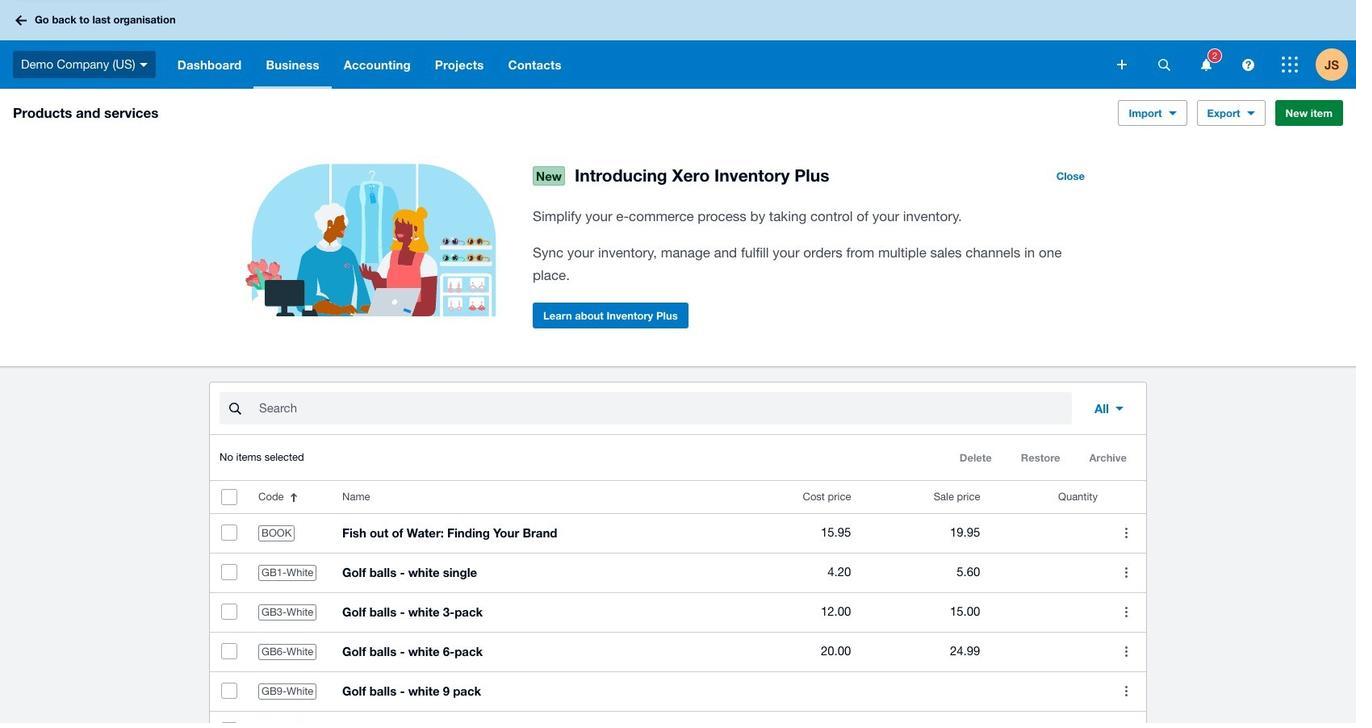 Task type: describe. For each thing, give the bounding box(es) containing it.
list of items with cost price, sale price and quantity element
[[210, 481, 1147, 724]]

1 horizontal spatial svg image
[[1282, 57, 1299, 73]]

3 actions image from the top
[[1111, 715, 1143, 724]]

Search search field
[[258, 393, 1072, 424]]

0 horizontal spatial svg image
[[1118, 60, 1127, 69]]



Task type: vqa. For each thing, say whether or not it's contained in the screenshot.
third Actions image from the top
yes



Task type: locate. For each thing, give the bounding box(es) containing it.
2 vertical spatial actions image
[[1111, 675, 1143, 707]]

0 vertical spatial actions image
[[1111, 596, 1143, 628]]

actions image
[[1111, 517, 1143, 549], [1111, 556, 1143, 589], [1111, 675, 1143, 707]]

3 actions image from the top
[[1111, 675, 1143, 707]]

actions image
[[1111, 596, 1143, 628], [1111, 636, 1143, 668], [1111, 715, 1143, 724]]

1 vertical spatial actions image
[[1111, 636, 1143, 668]]

introducing xero inventory plus image
[[210, 163, 533, 341]]

1 vertical spatial actions image
[[1111, 556, 1143, 589]]

0 vertical spatial actions image
[[1111, 517, 1143, 549]]

svg image
[[15, 15, 27, 25], [1158, 59, 1171, 71], [1201, 59, 1212, 71], [1242, 59, 1255, 71], [139, 63, 148, 67]]

2 actions image from the top
[[1111, 636, 1143, 668]]

1 actions image from the top
[[1111, 596, 1143, 628]]

2 actions image from the top
[[1111, 556, 1143, 589]]

1 actions image from the top
[[1111, 517, 1143, 549]]

2 vertical spatial actions image
[[1111, 715, 1143, 724]]

svg image
[[1282, 57, 1299, 73], [1118, 60, 1127, 69]]

banner
[[0, 0, 1357, 89]]



